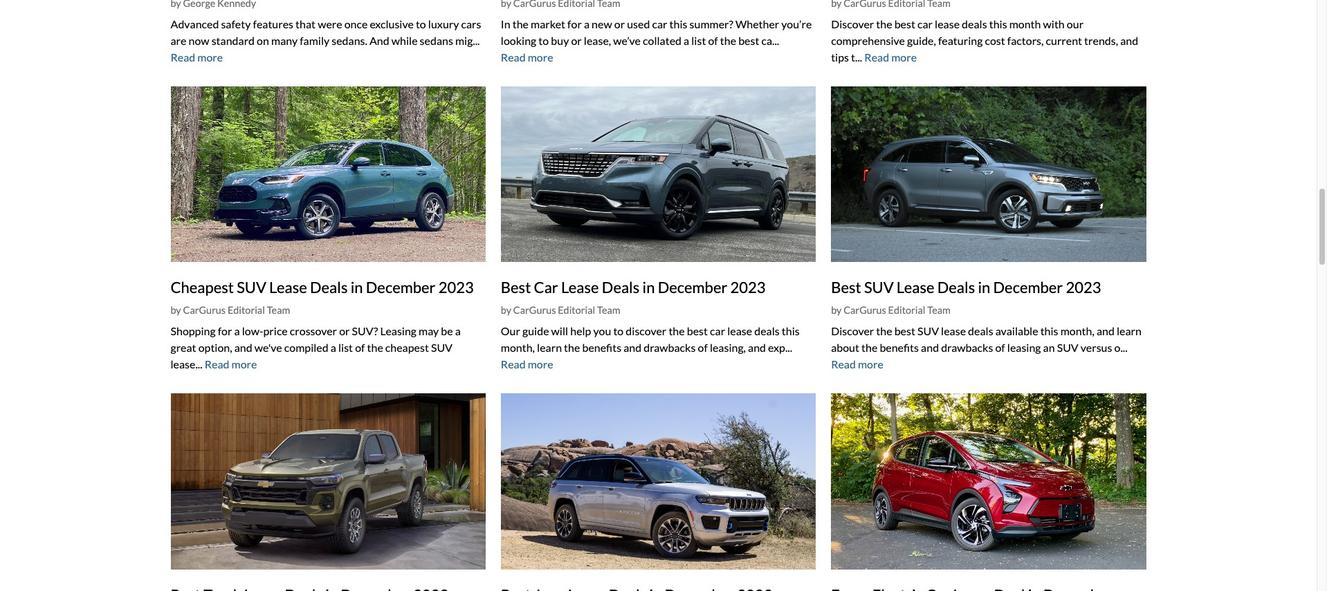 Task type: describe. For each thing, give the bounding box(es) containing it.
you're
[[782, 17, 812, 31]]

to inside in the market for a new or used car this summer? whether you're looking to buy or lease, we've collated a list of the best ca... read more
[[539, 34, 549, 47]]

car inside our guide will help you to discover the best car lease deals this month, learn the benefits and drawbacks of leasing, and exp... read more
[[710, 325, 726, 338]]

read inside "advanced safety features that were once exclusive to luxury cars are now standard on many family sedans. and while sedans mig... read more"
[[171, 51, 195, 64]]

list inside 'shopping for a low-price crossover or suv? leasing may be a great option, and we've compiled a list of the cheapest suv lease...'
[[338, 342, 353, 355]]

guide,
[[907, 34, 937, 47]]

learn inside discover the best suv lease deals available this month, and learn about the benefits and drawbacks of leasing an suv versus o... read more
[[1117, 325, 1142, 338]]

option,
[[198, 342, 232, 355]]

a left 'new'
[[584, 17, 590, 31]]

leasing
[[1008, 342, 1041, 355]]

summer?
[[690, 17, 734, 31]]

more inside discover the best suv lease deals available this month, and learn about the benefits and drawbacks of leasing an suv versus o... read more
[[858, 358, 884, 371]]

guide
[[523, 325, 549, 338]]

read more link for our guide will help you to discover the best car lease deals this month, learn the benefits and drawbacks of leasing, and exp...
[[501, 358, 553, 371]]

best suv lease deals in december 2023 link
[[831, 279, 1102, 297]]

read more link for in the market for a new or used car this summer? whether you're looking to buy or lease, we've collated a list of the best ca...
[[501, 51, 553, 64]]

the inside discover the best car lease deals this month with our comprehensive guide, featuring cost factors, current trends, and tips t...
[[877, 17, 893, 31]]

read more link for discover the best suv lease deals available this month, and learn about the benefits and drawbacks of leasing an suv versus o...
[[831, 358, 884, 371]]

read inside discover the best suv lease deals available this month, and learn about the benefits and drawbacks of leasing an suv versus o... read more
[[831, 358, 856, 371]]

comprehensive
[[831, 34, 905, 47]]

by cargurus editorial team for cheapest suv lease deals in december 2023
[[171, 304, 290, 316]]

sedans
[[420, 34, 453, 47]]

by cargurus editorial team for best car lease deals in december 2023
[[501, 304, 621, 316]]

advanced
[[171, 17, 219, 31]]

factors,
[[1008, 34, 1044, 47]]

of inside our guide will help you to discover the best car lease deals this month, learn the benefits and drawbacks of leasing, and exp... read more
[[698, 342, 708, 355]]

benefits inside discover the best suv lease deals available this month, and learn about the benefits and drawbacks of leasing an suv versus o... read more
[[880, 342, 919, 355]]

for inside in the market for a new or used car this summer? whether you're looking to buy or lease, we've collated a list of the best ca... read more
[[568, 17, 582, 31]]

editorial for cheapest suv lease deals in december 2023
[[228, 304, 265, 316]]

editorial for best car lease deals in december 2023
[[558, 304, 595, 316]]

for inside 'shopping for a low-price crossover or suv? leasing may be a great option, and we've compiled a list of the cheapest suv lease...'
[[218, 325, 232, 338]]

versus
[[1081, 342, 1113, 355]]

market
[[531, 17, 566, 31]]

deals for about
[[968, 325, 994, 338]]

more down we've
[[232, 358, 257, 371]]

whether
[[736, 17, 780, 31]]

lease for best suv lease deals in december 2023
[[897, 279, 935, 297]]

you
[[594, 325, 611, 338]]

benefits inside our guide will help you to discover the best car lease deals this month, learn the benefits and drawbacks of leasing, and exp... read more
[[582, 342, 622, 355]]

our
[[1067, 17, 1084, 31]]

of inside discover the best suv lease deals available this month, and learn about the benefits and drawbacks of leasing an suv versus o... read more
[[996, 342, 1006, 355]]

deals inside our guide will help you to discover the best car lease deals this month, learn the benefits and drawbacks of leasing, and exp... read more
[[755, 325, 780, 338]]

and inside discover the best car lease deals this month with our comprehensive guide, featuring cost factors, current trends, and tips t...
[[1121, 34, 1139, 47]]

this inside in the market for a new or used car this summer? whether you're looking to buy or lease, we've collated a list of the best ca... read more
[[670, 17, 688, 31]]

buy
[[551, 34, 569, 47]]

current
[[1046, 34, 1083, 47]]

team for best suv lease deals in december 2023
[[928, 304, 951, 316]]

price
[[263, 325, 288, 338]]

a left low- at left bottom
[[234, 325, 240, 338]]

an
[[1044, 342, 1055, 355]]

best inside discover the best suv lease deals available this month, and learn about the benefits and drawbacks of leasing an suv versus o... read more
[[895, 325, 916, 338]]

a right collated
[[684, 34, 690, 47]]

the inside 'shopping for a low-price crossover or suv? leasing may be a great option, and we've compiled a list of the cheapest suv lease...'
[[367, 342, 383, 355]]

cheapest suv lease deals in december 2023 link
[[171, 279, 474, 297]]

once
[[345, 17, 368, 31]]

read down option,
[[205, 358, 229, 371]]

shopping for a low-price crossover or suv? leasing may be a great option, and we've compiled a list of the cheapest suv lease...
[[171, 325, 461, 371]]

in the market for a new or used car this summer? whether you're looking to buy or lease, we've collated a list of the best ca... read more
[[501, 17, 812, 64]]

may
[[419, 325, 439, 338]]

month, inside our guide will help you to discover the best car lease deals this month, learn the benefits and drawbacks of leasing, and exp... read more
[[501, 342, 535, 355]]

are
[[171, 34, 187, 47]]

lease for cheapest suv lease deals in december 2023
[[269, 279, 307, 297]]

best inside discover the best car lease deals this month with our comprehensive guide, featuring cost factors, current trends, and tips t...
[[895, 17, 916, 31]]

in for cheapest suv lease deals in december 2023
[[351, 279, 363, 297]]

2023 for cheapest suv lease deals in december 2023
[[439, 279, 474, 297]]

cheapest
[[171, 279, 234, 297]]

new
[[592, 17, 612, 31]]

2023 for best suv lease deals in december 2023
[[1066, 279, 1102, 297]]

low-
[[242, 325, 263, 338]]

in for best car lease deals in december 2023
[[643, 279, 655, 297]]

discover
[[626, 325, 667, 338]]

month, inside discover the best suv lease deals available this month, and learn about the benefits and drawbacks of leasing an suv versus o... read more
[[1061, 325, 1095, 338]]

cars
[[461, 17, 481, 31]]

or for be
[[339, 325, 350, 338]]

exp...
[[768, 342, 793, 355]]

compiled
[[284, 342, 329, 355]]

a right be
[[455, 325, 461, 338]]

were
[[318, 17, 342, 31]]

2023 for best car lease deals in december 2023
[[731, 279, 766, 297]]

tips
[[831, 51, 849, 64]]

now
[[189, 34, 209, 47]]

cheapest suv lease deals in december 2023 image
[[171, 87, 486, 263]]

cheapest suv lease deals in december 2023
[[171, 279, 474, 297]]

december for best suv lease deals in december 2023
[[994, 279, 1063, 297]]

lease inside our guide will help you to discover the best car lease deals this month, learn the benefits and drawbacks of leasing, and exp... read more
[[728, 325, 753, 338]]

in
[[501, 17, 511, 31]]

with
[[1044, 17, 1065, 31]]

features
[[253, 17, 294, 31]]

suv inside 'shopping for a low-price crossover or suv? leasing may be a great option, and we've compiled a list of the cheapest suv lease...'
[[431, 342, 453, 355]]

lease,
[[584, 34, 611, 47]]

standard
[[212, 34, 255, 47]]

of inside 'shopping for a low-price crossover or suv? leasing may be a great option, and we've compiled a list of the cheapest suv lease...'
[[355, 342, 365, 355]]

car inside in the market for a new or used car this summer? whether you're looking to buy or lease, we've collated a list of the best ca... read more
[[652, 17, 668, 31]]

more inside our guide will help you to discover the best car lease deals this month, learn the benefits and drawbacks of leasing, and exp... read more
[[528, 358, 553, 371]]

lease for about
[[941, 325, 966, 338]]

trends,
[[1085, 34, 1119, 47]]

best truck lease deals in december 2023 image
[[171, 394, 486, 570]]

collated
[[643, 34, 682, 47]]

cheapest
[[385, 342, 429, 355]]

t...
[[851, 51, 863, 64]]

best car lease deals in december 2023 link
[[501, 279, 766, 297]]

lease for best car lease deals in december 2023
[[561, 279, 599, 297]]



Task type: vqa. For each thing, say whether or not it's contained in the screenshot.


Task type: locate. For each thing, give the bounding box(es) containing it.
read more link down option,
[[205, 358, 257, 371]]

read more down option,
[[205, 358, 257, 371]]

cargurus for best car lease deals in december 2023
[[514, 304, 556, 316]]

0 vertical spatial or
[[615, 17, 625, 31]]

2 by cargurus editorial team from the left
[[501, 304, 621, 316]]

3 cargurus from the left
[[844, 304, 887, 316]]

cargurus
[[183, 304, 226, 316], [514, 304, 556, 316], [844, 304, 887, 316]]

3 lease from the left
[[897, 279, 935, 297]]

0 horizontal spatial cargurus
[[183, 304, 226, 316]]

this inside our guide will help you to discover the best car lease deals this month, learn the benefits and drawbacks of leasing, and exp... read more
[[782, 325, 800, 338]]

2 horizontal spatial team
[[928, 304, 951, 316]]

more inside in the market for a new or used car this summer? whether you're looking to buy or lease, we've collated a list of the best ca... read more
[[528, 51, 553, 64]]

many
[[271, 34, 298, 47]]

team down 'best suv lease deals in december 2023'
[[928, 304, 951, 316]]

december up discover
[[658, 279, 728, 297]]

best car lease deals in december 2023 image
[[501, 87, 816, 263]]

1 horizontal spatial read more
[[865, 51, 917, 64]]

2 horizontal spatial cargurus
[[844, 304, 887, 316]]

2023
[[439, 279, 474, 297], [731, 279, 766, 297], [1066, 279, 1102, 297]]

benefits down you at the bottom left of the page
[[582, 342, 622, 355]]

lease down 'best suv lease deals in december 2023'
[[941, 325, 966, 338]]

read more link down comprehensive at the right top of the page
[[865, 51, 917, 64]]

lease up leasing,
[[728, 325, 753, 338]]

3 by cargurus editorial team from the left
[[831, 304, 951, 316]]

0 vertical spatial month,
[[1061, 325, 1095, 338]]

deals left 'available'
[[968, 325, 994, 338]]

leasing,
[[710, 342, 746, 355]]

2 horizontal spatial december
[[994, 279, 1063, 297]]

of
[[708, 34, 718, 47], [355, 342, 365, 355], [698, 342, 708, 355], [996, 342, 1006, 355]]

that
[[296, 17, 316, 31]]

sedans.
[[332, 34, 368, 47]]

looking
[[501, 34, 537, 47]]

or right 'new'
[[615, 17, 625, 31]]

more down guide
[[528, 358, 553, 371]]

1 horizontal spatial learn
[[1117, 325, 1142, 338]]

read more link
[[171, 51, 223, 64], [501, 51, 553, 64], [865, 51, 917, 64], [205, 358, 257, 371], [501, 358, 553, 371], [831, 358, 884, 371]]

discover for discover the best car lease deals this month with our comprehensive guide, featuring cost factors, current trends, and tips t...
[[831, 17, 874, 31]]

2 horizontal spatial 2023
[[1066, 279, 1102, 297]]

1 vertical spatial read more
[[205, 358, 257, 371]]

1 vertical spatial list
[[338, 342, 353, 355]]

list inside in the market for a new or used car this summer? whether you're looking to buy or lease, we've collated a list of the best ca... read more
[[692, 34, 706, 47]]

drawbacks inside our guide will help you to discover the best car lease deals this month, learn the benefits and drawbacks of leasing, and exp... read more
[[644, 342, 696, 355]]

in up discover
[[643, 279, 655, 297]]

1 horizontal spatial editorial
[[558, 304, 595, 316]]

of down 'summer?'
[[708, 34, 718, 47]]

0 horizontal spatial or
[[339, 325, 350, 338]]

by up 'shopping'
[[171, 304, 181, 316]]

0 horizontal spatial for
[[218, 325, 232, 338]]

read more down comprehensive at the right top of the page
[[865, 51, 917, 64]]

team for best car lease deals in december 2023
[[597, 304, 621, 316]]

0 horizontal spatial month,
[[501, 342, 535, 355]]

used
[[627, 17, 650, 31]]

our guide will help you to discover the best car lease deals this month, learn the benefits and drawbacks of leasing, and exp... read more
[[501, 325, 800, 371]]

read more link down looking
[[501, 51, 553, 64]]

1 horizontal spatial or
[[571, 34, 582, 47]]

1 team from the left
[[267, 304, 290, 316]]

1 horizontal spatial december
[[658, 279, 728, 297]]

we've
[[613, 34, 641, 47]]

2 best from the left
[[831, 279, 862, 297]]

more down now
[[198, 51, 223, 64]]

to inside "advanced safety features that were once exclusive to luxury cars are now standard on many family sedans. and while sedans mig... read more"
[[416, 17, 426, 31]]

discover the best car lease deals this month with our comprehensive guide, featuring cost factors, current trends, and tips t...
[[831, 17, 1139, 64]]

0 horizontal spatial deals
[[310, 279, 348, 297]]

car up leasing,
[[710, 325, 726, 338]]

2 horizontal spatial to
[[614, 325, 624, 338]]

team up you at the bottom left of the page
[[597, 304, 621, 316]]

on
[[257, 34, 269, 47]]

1 horizontal spatial by cargurus editorial team
[[501, 304, 621, 316]]

0 horizontal spatial car
[[652, 17, 668, 31]]

deals up exp...
[[755, 325, 780, 338]]

by up our
[[501, 304, 512, 316]]

featuring
[[939, 34, 983, 47]]

0 horizontal spatial best
[[501, 279, 531, 297]]

lease
[[269, 279, 307, 297], [561, 279, 599, 297], [897, 279, 935, 297]]

list down suv?
[[338, 342, 353, 355]]

editorial up low- at left bottom
[[228, 304, 265, 316]]

discover the best suv lease deals available this month, and learn about the benefits and drawbacks of leasing an suv versus o... read more
[[831, 325, 1142, 371]]

ca...
[[762, 34, 780, 47]]

2 2023 from the left
[[731, 279, 766, 297]]

best jeep lease deals in december 2023 image
[[501, 394, 816, 570]]

best for best car lease deals in december 2023
[[501, 279, 531, 297]]

1 2023 from the left
[[439, 279, 474, 297]]

deals inside discover the best car lease deals this month with our comprehensive guide, featuring cost factors, current trends, and tips t...
[[962, 17, 988, 31]]

car
[[534, 279, 558, 297]]

cargurus down cheapest at the left of the page
[[183, 304, 226, 316]]

this up cost
[[990, 17, 1008, 31]]

0 horizontal spatial read more
[[205, 358, 257, 371]]

crossover
[[290, 325, 337, 338]]

the
[[513, 17, 529, 31], [877, 17, 893, 31], [720, 34, 737, 47], [669, 325, 685, 338], [877, 325, 893, 338], [367, 342, 383, 355], [564, 342, 580, 355], [862, 342, 878, 355]]

safety
[[221, 17, 251, 31]]

read more link down guide
[[501, 358, 553, 371]]

0 horizontal spatial december
[[366, 279, 436, 297]]

our
[[501, 325, 521, 338]]

this inside discover the best suv lease deals available this month, and learn about the benefits and drawbacks of leasing an suv versus o... read more
[[1041, 325, 1059, 338]]

2 horizontal spatial by
[[831, 304, 842, 316]]

more
[[198, 51, 223, 64], [528, 51, 553, 64], [892, 51, 917, 64], [232, 358, 257, 371], [528, 358, 553, 371], [858, 358, 884, 371]]

or
[[615, 17, 625, 31], [571, 34, 582, 47], [339, 325, 350, 338]]

by up about
[[831, 304, 842, 316]]

2 horizontal spatial in
[[978, 279, 991, 297]]

2 lease from the left
[[561, 279, 599, 297]]

month, down our
[[501, 342, 535, 355]]

by cargurus editorial team up low- at left bottom
[[171, 304, 290, 316]]

1 horizontal spatial month,
[[1061, 325, 1095, 338]]

while
[[392, 34, 418, 47]]

or left suv?
[[339, 325, 350, 338]]

read down comprehensive at the right top of the page
[[865, 51, 890, 64]]

read more link for shopping for a low-price crossover or suv? leasing may be a great option, and we've compiled a list of the cheapest suv lease...
[[205, 358, 257, 371]]

2 horizontal spatial or
[[615, 17, 625, 31]]

deals for best car lease deals in december 2023
[[602, 279, 640, 297]]

1 benefits from the left
[[582, 342, 622, 355]]

3 deals from the left
[[938, 279, 975, 297]]

discover up comprehensive at the right top of the page
[[831, 17, 874, 31]]

month
[[1010, 17, 1041, 31]]

december for cheapest suv lease deals in december 2023
[[366, 279, 436, 297]]

december
[[366, 279, 436, 297], [658, 279, 728, 297], [994, 279, 1063, 297]]

read down looking
[[501, 51, 526, 64]]

leasing
[[380, 325, 417, 338]]

car
[[652, 17, 668, 31], [918, 17, 933, 31], [710, 325, 726, 338]]

2 discover from the top
[[831, 325, 874, 338]]

read more link down now
[[171, 51, 223, 64]]

and
[[1121, 34, 1139, 47], [1097, 325, 1115, 338], [234, 342, 252, 355], [624, 342, 642, 355], [748, 342, 766, 355], [921, 342, 939, 355]]

1 vertical spatial to
[[539, 34, 549, 47]]

best suv lease deals in december 2023
[[831, 279, 1102, 297]]

0 horizontal spatial team
[[267, 304, 290, 316]]

for up option,
[[218, 325, 232, 338]]

of down 'available'
[[996, 342, 1006, 355]]

deals inside discover the best suv lease deals available this month, and learn about the benefits and drawbacks of leasing an suv versus o... read more
[[968, 325, 994, 338]]

this up an
[[1041, 325, 1059, 338]]

2 by from the left
[[501, 304, 512, 316]]

lease...
[[171, 358, 203, 371]]

great
[[171, 342, 196, 355]]

o...
[[1115, 342, 1128, 355]]

best
[[895, 17, 916, 31], [739, 34, 760, 47], [687, 325, 708, 338], [895, 325, 916, 338]]

0 horizontal spatial editorial
[[228, 304, 265, 316]]

mig...
[[455, 34, 480, 47]]

1 horizontal spatial benefits
[[880, 342, 919, 355]]

discover
[[831, 17, 874, 31], [831, 325, 874, 338]]

1 horizontal spatial car
[[710, 325, 726, 338]]

lease
[[935, 17, 960, 31], [728, 325, 753, 338], [941, 325, 966, 338]]

editorial for best suv lease deals in december 2023
[[889, 304, 926, 316]]

this up collated
[[670, 17, 688, 31]]

2 december from the left
[[658, 279, 728, 297]]

1 horizontal spatial team
[[597, 304, 621, 316]]

a down crossover
[[331, 342, 336, 355]]

1 horizontal spatial cargurus
[[514, 304, 556, 316]]

3 in from the left
[[978, 279, 991, 297]]

read
[[171, 51, 195, 64], [501, 51, 526, 64], [865, 51, 890, 64], [205, 358, 229, 371], [501, 358, 526, 371], [831, 358, 856, 371]]

deals up the featuring
[[962, 17, 988, 31]]

read down are at the top left of the page
[[171, 51, 195, 64]]

or for summer?
[[615, 17, 625, 31]]

1 drawbacks from the left
[[644, 342, 696, 355]]

read more for the
[[865, 51, 917, 64]]

0 horizontal spatial 2023
[[439, 279, 474, 297]]

1 horizontal spatial 2023
[[731, 279, 766, 297]]

car inside discover the best car lease deals this month with our comprehensive guide, featuring cost factors, current trends, and tips t...
[[918, 17, 933, 31]]

by for cheapest suv lease deals in december 2023
[[171, 304, 181, 316]]

car up guide,
[[918, 17, 933, 31]]

1 horizontal spatial best
[[831, 279, 862, 297]]

1 vertical spatial discover
[[831, 325, 874, 338]]

lease inside discover the best car lease deals this month with our comprehensive guide, featuring cost factors, current trends, and tips t...
[[935, 17, 960, 31]]

cargurus up guide
[[514, 304, 556, 316]]

team up price
[[267, 304, 290, 316]]

editorial up help at the left of the page
[[558, 304, 595, 316]]

of down suv?
[[355, 342, 365, 355]]

0 horizontal spatial in
[[351, 279, 363, 297]]

deals up crossover
[[310, 279, 348, 297]]

or right buy
[[571, 34, 582, 47]]

be
[[441, 325, 453, 338]]

or inside 'shopping for a low-price crossover or suv? leasing may be a great option, and we've compiled a list of the cheapest suv lease...'
[[339, 325, 350, 338]]

read inside in the market for a new or used car this summer? whether you're looking to buy or lease, we've collated a list of the best ca... read more
[[501, 51, 526, 64]]

2 horizontal spatial car
[[918, 17, 933, 31]]

1 horizontal spatial in
[[643, 279, 655, 297]]

in
[[351, 279, 363, 297], [643, 279, 655, 297], [978, 279, 991, 297]]

december up leasing
[[366, 279, 436, 297]]

2 horizontal spatial deals
[[938, 279, 975, 297]]

0 vertical spatial to
[[416, 17, 426, 31]]

read inside our guide will help you to discover the best car lease deals this month, learn the benefits and drawbacks of leasing, and exp... read more
[[501, 358, 526, 371]]

shopping
[[171, 325, 216, 338]]

deals
[[962, 17, 988, 31], [755, 325, 780, 338], [968, 325, 994, 338]]

deals up discover the best suv lease deals available this month, and learn about the benefits and drawbacks of leasing an suv versus o... read more
[[938, 279, 975, 297]]

for up buy
[[568, 17, 582, 31]]

0 horizontal spatial by
[[171, 304, 181, 316]]

benefits right about
[[880, 342, 919, 355]]

lease inside discover the best suv lease deals available this month, and learn about the benefits and drawbacks of leasing an suv versus o... read more
[[941, 325, 966, 338]]

drawbacks inside discover the best suv lease deals available this month, and learn about the benefits and drawbacks of leasing an suv versus o... read more
[[942, 342, 994, 355]]

1 by cargurus editorial team from the left
[[171, 304, 290, 316]]

2 horizontal spatial lease
[[897, 279, 935, 297]]

read more link for discover the best car lease deals this month with our comprehensive guide, featuring cost factors, current trends, and tips t...
[[865, 51, 917, 64]]

1 horizontal spatial lease
[[561, 279, 599, 297]]

deals
[[310, 279, 348, 297], [602, 279, 640, 297], [938, 279, 975, 297]]

in for best suv lease deals in december 2023
[[978, 279, 991, 297]]

0 vertical spatial list
[[692, 34, 706, 47]]

2 vertical spatial to
[[614, 325, 624, 338]]

available
[[996, 325, 1039, 338]]

1 horizontal spatial to
[[539, 34, 549, 47]]

drawbacks
[[644, 342, 696, 355], [942, 342, 994, 355]]

learn down the will
[[537, 342, 562, 355]]

december for best car lease deals in december 2023
[[658, 279, 728, 297]]

best up about
[[831, 279, 862, 297]]

2 in from the left
[[643, 279, 655, 297]]

this inside discover the best car lease deals this month with our comprehensive guide, featuring cost factors, current trends, and tips t...
[[990, 17, 1008, 31]]

cost
[[985, 34, 1006, 47]]

0 horizontal spatial benefits
[[582, 342, 622, 355]]

editorial down best suv lease deals in december 2023 link at the right
[[889, 304, 926, 316]]

about
[[831, 342, 860, 355]]

by cargurus editorial team for best suv lease deals in december 2023
[[831, 304, 951, 316]]

1 horizontal spatial deals
[[602, 279, 640, 297]]

learn inside our guide will help you to discover the best car lease deals this month, learn the benefits and drawbacks of leasing, and exp... read more
[[537, 342, 562, 355]]

in up discover the best suv lease deals available this month, and learn about the benefits and drawbacks of leasing an suv versus o... read more
[[978, 279, 991, 297]]

editorial
[[228, 304, 265, 316], [558, 304, 595, 316], [889, 304, 926, 316]]

1 vertical spatial month,
[[501, 342, 535, 355]]

to left buy
[[539, 34, 549, 47]]

1 in from the left
[[351, 279, 363, 297]]

2023 up versus
[[1066, 279, 1102, 297]]

2023 up be
[[439, 279, 474, 297]]

read down about
[[831, 358, 856, 371]]

cargurus for best suv lease deals in december 2023
[[844, 304, 887, 316]]

2 vertical spatial or
[[339, 325, 350, 338]]

by
[[171, 304, 181, 316], [501, 304, 512, 316], [831, 304, 842, 316]]

family
[[300, 34, 330, 47]]

2 deals from the left
[[602, 279, 640, 297]]

car up collated
[[652, 17, 668, 31]]

1 vertical spatial for
[[218, 325, 232, 338]]

1 december from the left
[[366, 279, 436, 297]]

best left car
[[501, 279, 531, 297]]

0 vertical spatial read more
[[865, 51, 917, 64]]

deals for cheapest suv lease deals in december 2023
[[310, 279, 348, 297]]

discover inside discover the best suv lease deals available this month, and learn about the benefits and drawbacks of leasing an suv versus o... read more
[[831, 325, 874, 338]]

best inside our guide will help you to discover the best car lease deals this month, learn the benefits and drawbacks of leasing, and exp... read more
[[687, 325, 708, 338]]

team for cheapest suv lease deals in december 2023
[[267, 304, 290, 316]]

deals for best suv lease deals in december 2023
[[938, 279, 975, 297]]

best for best suv lease deals in december 2023
[[831, 279, 862, 297]]

discover for discover the best suv lease deals available this month, and learn about the benefits and drawbacks of leasing an suv versus o... read more
[[831, 325, 874, 338]]

to inside our guide will help you to discover the best car lease deals this month, learn the benefits and drawbacks of leasing, and exp... read more
[[614, 325, 624, 338]]

0 horizontal spatial by cargurus editorial team
[[171, 304, 290, 316]]

discover inside discover the best car lease deals this month with our comprehensive guide, featuring cost factors, current trends, and tips t...
[[831, 17, 874, 31]]

drawbacks left leasing
[[942, 342, 994, 355]]

more down about
[[858, 358, 884, 371]]

0 vertical spatial learn
[[1117, 325, 1142, 338]]

more inside "advanced safety features that were once exclusive to luxury cars are now standard on many family sedans. and while sedans mig... read more"
[[198, 51, 223, 64]]

every electric car lease deal in december 2023 image
[[831, 394, 1147, 570]]

1 deals from the left
[[310, 279, 348, 297]]

3 december from the left
[[994, 279, 1063, 297]]

1 by from the left
[[171, 304, 181, 316]]

cargurus up about
[[844, 304, 887, 316]]

lease for guide,
[[935, 17, 960, 31]]

3 by from the left
[[831, 304, 842, 316]]

3 2023 from the left
[[1066, 279, 1102, 297]]

to
[[416, 17, 426, 31], [539, 34, 549, 47], [614, 325, 624, 338]]

list down 'summer?'
[[692, 34, 706, 47]]

by cargurus editorial team up the will
[[501, 304, 621, 316]]

advanced safety features that were once exclusive to luxury cars are now standard on many family sedans. and while sedans mig... read more
[[171, 17, 481, 64]]

1 horizontal spatial drawbacks
[[942, 342, 994, 355]]

2023 up leasing,
[[731, 279, 766, 297]]

suv?
[[352, 325, 378, 338]]

month, up versus
[[1061, 325, 1095, 338]]

this up exp...
[[782, 325, 800, 338]]

0 horizontal spatial lease
[[269, 279, 307, 297]]

and inside 'shopping for a low-price crossover or suv? leasing may be a great option, and we've compiled a list of the cheapest suv lease...'
[[234, 342, 252, 355]]

we've
[[255, 342, 282, 355]]

more down buy
[[528, 51, 553, 64]]

by for best car lease deals in december 2023
[[501, 304, 512, 316]]

in up suv?
[[351, 279, 363, 297]]

2 editorial from the left
[[558, 304, 595, 316]]

1 horizontal spatial list
[[692, 34, 706, 47]]

0 horizontal spatial drawbacks
[[644, 342, 696, 355]]

read more for for
[[205, 358, 257, 371]]

to right you at the bottom left of the page
[[614, 325, 624, 338]]

learn up the o...
[[1117, 325, 1142, 338]]

0 vertical spatial for
[[568, 17, 582, 31]]

deals for guide,
[[962, 17, 988, 31]]

1 vertical spatial or
[[571, 34, 582, 47]]

and
[[370, 34, 390, 47]]

read more link down about
[[831, 358, 884, 371]]

lease up the featuring
[[935, 17, 960, 31]]

3 team from the left
[[928, 304, 951, 316]]

exclusive
[[370, 17, 414, 31]]

by cargurus editorial team
[[171, 304, 290, 316], [501, 304, 621, 316], [831, 304, 951, 316]]

help
[[571, 325, 591, 338]]

december up 'available'
[[994, 279, 1063, 297]]

luxury
[[428, 17, 459, 31]]

learn
[[1117, 325, 1142, 338], [537, 342, 562, 355]]

2 cargurus from the left
[[514, 304, 556, 316]]

2 team from the left
[[597, 304, 621, 316]]

of inside in the market for a new or used car this summer? whether you're looking to buy or lease, we've collated a list of the best ca... read more
[[708, 34, 718, 47]]

0 horizontal spatial learn
[[537, 342, 562, 355]]

1 horizontal spatial for
[[568, 17, 582, 31]]

cargurus for cheapest suv lease deals in december 2023
[[183, 304, 226, 316]]

by for best suv lease deals in december 2023
[[831, 304, 842, 316]]

3 editorial from the left
[[889, 304, 926, 316]]

1 lease from the left
[[269, 279, 307, 297]]

discover up about
[[831, 325, 874, 338]]

0 vertical spatial discover
[[831, 17, 874, 31]]

0 horizontal spatial to
[[416, 17, 426, 31]]

suv
[[237, 279, 266, 297], [865, 279, 894, 297], [918, 325, 939, 338], [431, 342, 453, 355], [1058, 342, 1079, 355]]

best inside in the market for a new or used car this summer? whether you're looking to buy or lease, we've collated a list of the best ca... read more
[[739, 34, 760, 47]]

read more link for advanced safety features that were once exclusive to luxury cars are now standard on many family sedans. and while sedans mig...
[[171, 51, 223, 64]]

2 drawbacks from the left
[[942, 342, 994, 355]]

1 horizontal spatial by
[[501, 304, 512, 316]]

read down our
[[501, 358, 526, 371]]

will
[[551, 325, 568, 338]]

best car lease deals in december 2023
[[501, 279, 766, 297]]

to left luxury
[[416, 17, 426, 31]]

1 vertical spatial learn
[[537, 342, 562, 355]]

benefits
[[582, 342, 622, 355], [880, 342, 919, 355]]

1 editorial from the left
[[228, 304, 265, 316]]

0 horizontal spatial list
[[338, 342, 353, 355]]

2 horizontal spatial editorial
[[889, 304, 926, 316]]

2 horizontal spatial by cargurus editorial team
[[831, 304, 951, 316]]

read more
[[865, 51, 917, 64], [205, 358, 257, 371]]

1 discover from the top
[[831, 17, 874, 31]]

1 cargurus from the left
[[183, 304, 226, 316]]

2 benefits from the left
[[880, 342, 919, 355]]

deals up you at the bottom left of the page
[[602, 279, 640, 297]]

drawbacks down discover
[[644, 342, 696, 355]]

more down guide,
[[892, 51, 917, 64]]

by cargurus editorial team up about
[[831, 304, 951, 316]]

best suv lease deals in december 2023 image
[[831, 87, 1147, 263]]

month,
[[1061, 325, 1095, 338], [501, 342, 535, 355]]

of left leasing,
[[698, 342, 708, 355]]

1 best from the left
[[501, 279, 531, 297]]



